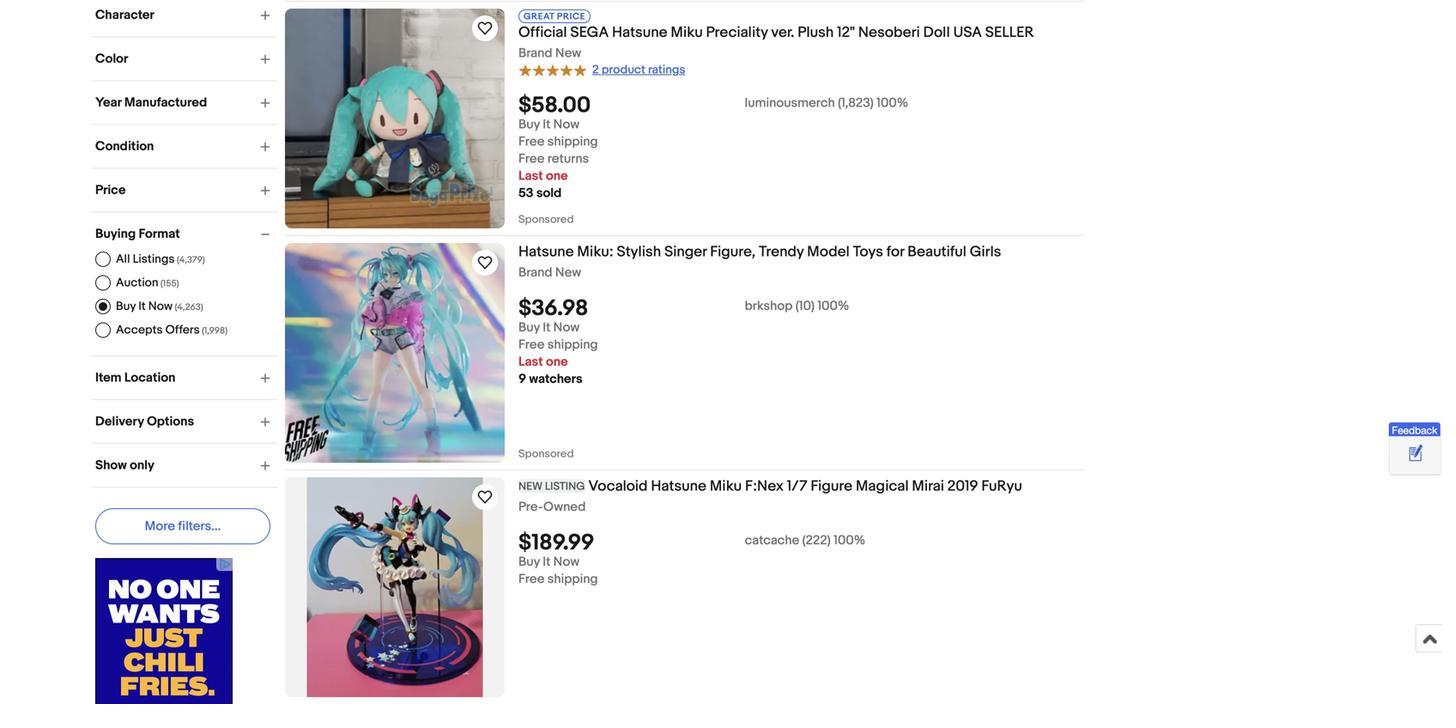 Task type: describe. For each thing, give the bounding box(es) containing it.
mirai
[[912, 477, 945, 496]]

format
[[139, 226, 180, 242]]

character
[[95, 7, 154, 23]]

stylish
[[617, 243, 661, 261]]

hatsune inside great price official sega hatsune miku preciality ver. plush 12" nesoberi doll usa seller brand new
[[612, 24, 668, 42]]

sold
[[537, 186, 562, 201]]

(4,263)
[[175, 302, 203, 313]]

location
[[124, 370, 176, 386]]

item location button
[[95, 370, 277, 386]]

year manufactured button
[[95, 95, 277, 110]]

owned
[[544, 499, 586, 515]]

 (1,998) Items text field
[[200, 325, 228, 336]]

shipping for returns
[[548, 134, 598, 150]]

watch hatsune miku: stylish singer figure, trendy model toys for beautiful girls image
[[475, 252, 496, 273]]

all
[[116, 252, 130, 266]]

ver.
[[772, 24, 795, 42]]

singer
[[665, 243, 707, 261]]

delivery
[[95, 414, 144, 429]]

listing
[[545, 480, 585, 493]]

advertisement element
[[95, 558, 233, 704]]

delivery options button
[[95, 414, 277, 429]]

it for catcache (222) 100% buy it now free shipping
[[543, 554, 551, 570]]

new inside new listing vocaloid hatsune miku f:nex 1/7 figure magical mirai 2019 furyu pre-owned
[[519, 480, 543, 493]]

show
[[95, 458, 127, 473]]

free for brkshop (10) 100% buy it now free shipping last one 9 watchers
[[519, 337, 545, 353]]

brand inside great price official sega hatsune miku preciality ver. plush 12" nesoberi doll usa seller brand new
[[519, 46, 553, 61]]

hatsune miku: stylish singer figure, trendy model toys for beautiful girls link
[[519, 243, 1085, 265]]

now for luminousmerch (1,823) 100% buy it now free shipping free returns last one 53 sold
[[554, 117, 580, 132]]

toys
[[853, 243, 884, 261]]

listings
[[133, 252, 175, 266]]

furyu
[[982, 477, 1023, 496]]

2 product ratings
[[593, 63, 686, 77]]

price button
[[95, 182, 277, 198]]

luminousmerch (1,823) 100% buy it now free shipping free returns last one 53 sold
[[519, 95, 909, 201]]

doll
[[924, 24, 950, 42]]

price
[[95, 182, 126, 198]]

2
[[593, 63, 599, 77]]

show only button
[[95, 458, 277, 473]]

official sega hatsune miku preciality ver. plush 12" nesoberi doll usa seller link
[[519, 24, 1085, 46]]

2 free from the top
[[519, 151, 545, 167]]

official sega hatsune miku preciality ver. plush 12" nesoberi doll usa seller heading
[[519, 24, 1035, 42]]

(222)
[[803, 533, 831, 548]]

product
[[602, 63, 646, 77]]

vocaloid hatsune miku f:nex 1/7 figure magical mirai 2019 furyu image
[[307, 477, 483, 697]]

(1,998)
[[202, 325, 228, 336]]

great
[[524, 11, 555, 22]]

it for luminousmerch (1,823) 100% buy it now free shipping free returns last one 53 sold
[[543, 117, 551, 132]]

nesoberi
[[859, 24, 920, 42]]

model
[[807, 243, 850, 261]]

item
[[95, 370, 122, 386]]

buy it now (4,263)
[[116, 299, 203, 314]]

hatsune miku: stylish singer figure, trendy model toys for beautiful girls brand new
[[519, 243, 1002, 280]]

ratings
[[648, 63, 686, 77]]

 (4,263) Items text field
[[173, 302, 203, 313]]

buying format
[[95, 226, 180, 242]]

1/7
[[787, 477, 808, 496]]

pre-
[[519, 499, 544, 515]]

$189.99
[[519, 530, 595, 557]]

girls
[[970, 243, 1002, 261]]

more filters... button
[[95, 508, 271, 544]]

$36.98
[[519, 296, 589, 322]]

53
[[519, 186, 534, 201]]

watch vocaloid hatsune miku f:nex 1/7 figure magical mirai 2019 furyu image
[[475, 487, 496, 508]]

watchers
[[529, 372, 583, 387]]

magical
[[856, 477, 909, 496]]

brkshop (10) 100% buy it now free shipping last one 9 watchers
[[519, 299, 850, 387]]

100% for luminousmerch (1,823) 100% buy it now free shipping free returns last one 53 sold
[[877, 95, 909, 111]]

last inside luminousmerch (1,823) 100% buy it now free shipping free returns last one 53 sold
[[519, 168, 543, 184]]

great price button
[[519, 9, 591, 24]]

official sega hatsune miku preciality ver. plush 12" nesoberi doll usa seller image
[[285, 9, 505, 228]]

figure,
[[710, 243, 756, 261]]

vocaloid hatsune miku f:nex 1/7 figure magical mirai 2019 furyu heading
[[519, 477, 1023, 496]]

 (155) Items text field
[[158, 278, 179, 289]]

new inside hatsune miku: stylish singer figure, trendy model toys for beautiful girls brand new
[[556, 265, 582, 280]]



Task type: locate. For each thing, give the bounding box(es) containing it.
last up 9
[[519, 354, 543, 370]]

now inside luminousmerch (1,823) 100% buy it now free shipping free returns last one 53 sold
[[554, 117, 580, 132]]

1 vertical spatial one
[[546, 354, 568, 370]]

one
[[546, 168, 568, 184], [546, 354, 568, 370]]

buy inside luminousmerch (1,823) 100% buy it now free shipping free returns last one 53 sold
[[519, 117, 540, 132]]

shipping inside luminousmerch (1,823) 100% buy it now free shipping free returns last one 53 sold
[[548, 134, 598, 150]]

filters...
[[178, 519, 221, 534]]

delivery options
[[95, 414, 194, 429]]

free inside brkshop (10) 100% buy it now free shipping last one 9 watchers
[[519, 337, 545, 353]]

buy up 53
[[519, 117, 540, 132]]

now inside brkshop (10) 100% buy it now free shipping last one 9 watchers
[[554, 320, 580, 336]]

0 vertical spatial last
[[519, 168, 543, 184]]

hatsune right vocaloid
[[651, 477, 707, 496]]

miku inside great price official sega hatsune miku preciality ver. plush 12" nesoberi doll usa seller brand new
[[671, 24, 703, 42]]

0 vertical spatial brand
[[519, 46, 553, 61]]

one inside brkshop (10) 100% buy it now free shipping last one 9 watchers
[[546, 354, 568, 370]]

100% right (222)
[[834, 533, 866, 548]]

3 free from the top
[[519, 337, 545, 353]]

free up 53
[[519, 151, 545, 167]]

1 shipping from the top
[[548, 134, 598, 150]]

great price official sega hatsune miku preciality ver. plush 12" nesoberi doll usa seller brand new
[[519, 11, 1035, 61]]

100% for brkshop (10) 100% buy it now free shipping last one 9 watchers
[[818, 299, 850, 314]]

hatsune up 2 product ratings
[[612, 24, 668, 42]]

0 horizontal spatial miku
[[671, 24, 703, 42]]

2 one from the top
[[546, 354, 568, 370]]

1 vertical spatial shipping
[[548, 337, 598, 353]]

1 one from the top
[[546, 168, 568, 184]]

catcache (222) 100% buy it now free shipping
[[519, 533, 866, 587]]

plush
[[798, 24, 834, 42]]

show only
[[95, 458, 154, 473]]

shipping for one
[[548, 337, 598, 353]]

usa
[[954, 24, 982, 42]]

official
[[519, 24, 567, 42]]

buy down pre-
[[519, 554, 540, 570]]

$58.00
[[519, 92, 591, 119]]

color
[[95, 51, 128, 67]]

(10)
[[796, 299, 815, 314]]

all listings (4,379)
[[116, 252, 205, 266]]

for
[[887, 243, 905, 261]]

buy down auction
[[116, 299, 136, 314]]

buy for brkshop (10) 100% buy it now free shipping last one 9 watchers
[[519, 320, 540, 336]]

hatsune miku: stylish singer figure, trendy model toys for beautiful girls heading
[[519, 243, 1002, 261]]

buy for catcache (222) 100% buy it now free shipping
[[519, 554, 540, 570]]

100% inside brkshop (10) 100% buy it now free shipping last one 9 watchers
[[818, 299, 850, 314]]

shipping inside brkshop (10) 100% buy it now free shipping last one 9 watchers
[[548, 337, 598, 353]]

now up 'watchers'
[[554, 320, 580, 336]]

(4,379)
[[177, 254, 205, 266]]

shipping up 'watchers'
[[548, 337, 598, 353]]

now up returns
[[554, 117, 580, 132]]

miku up ratings
[[671, 24, 703, 42]]

12"
[[837, 24, 855, 42]]

1 vertical spatial 100%
[[818, 299, 850, 314]]

0 vertical spatial shipping
[[548, 134, 598, 150]]

2 last from the top
[[519, 354, 543, 370]]

returns
[[548, 151, 589, 167]]

new up pre-
[[519, 480, 543, 493]]

2 shipping from the top
[[548, 337, 598, 353]]

2 vertical spatial hatsune
[[651, 477, 707, 496]]

0 vertical spatial 100%
[[877, 95, 909, 111]]

now for catcache (222) 100% buy it now free shipping
[[554, 554, 580, 570]]

options
[[147, 414, 194, 429]]

it for brkshop (10) 100% buy it now free shipping last one 9 watchers
[[543, 320, 551, 336]]

100% for catcache (222) 100% buy it now free shipping
[[834, 533, 866, 548]]

item location
[[95, 370, 176, 386]]

it up accepts
[[138, 299, 146, 314]]

it inside catcache (222) 100% buy it now free shipping
[[543, 554, 551, 570]]

free for catcache (222) 100% buy it now free shipping
[[519, 572, 545, 587]]

more
[[145, 519, 175, 534]]

now down owned
[[554, 554, 580, 570]]

shipping up returns
[[548, 134, 598, 150]]

free down $58.00
[[519, 134, 545, 150]]

100% inside luminousmerch (1,823) 100% buy it now free shipping free returns last one 53 sold
[[877, 95, 909, 111]]

0 vertical spatial hatsune
[[612, 24, 668, 42]]

now for brkshop (10) 100% buy it now free shipping last one 9 watchers
[[554, 320, 580, 336]]

brand up $36.98
[[519, 265, 553, 280]]

auction
[[116, 275, 158, 290]]

free up 9
[[519, 337, 545, 353]]

catcache
[[745, 533, 800, 548]]

hatsune inside hatsune miku: stylish singer figure, trendy model toys for beautiful girls brand new
[[519, 243, 574, 261]]

1 vertical spatial hatsune
[[519, 243, 574, 261]]

miku:
[[577, 243, 614, 261]]

last inside brkshop (10) 100% buy it now free shipping last one 9 watchers
[[519, 354, 543, 370]]

figure
[[811, 477, 853, 496]]

1 horizontal spatial miku
[[710, 477, 742, 496]]

miku
[[671, 24, 703, 42], [710, 477, 742, 496]]

buy
[[519, 117, 540, 132], [116, 299, 136, 314], [519, 320, 540, 336], [519, 554, 540, 570]]

brand down official
[[519, 46, 553, 61]]

shipping inside catcache (222) 100% buy it now free shipping
[[548, 572, 598, 587]]

color button
[[95, 51, 277, 67]]

100% right (10)
[[818, 299, 850, 314]]

free for luminousmerch (1,823) 100% buy it now free shipping free returns last one 53 sold
[[519, 134, 545, 150]]

it
[[543, 117, 551, 132], [138, 299, 146, 314], [543, 320, 551, 336], [543, 554, 551, 570]]

(1,823)
[[838, 95, 874, 111]]

accepts offers (1,998)
[[116, 323, 228, 337]]

manufactured
[[124, 95, 207, 110]]

shipping
[[548, 134, 598, 150], [548, 337, 598, 353], [548, 572, 598, 587]]

luminousmerch
[[745, 95, 835, 111]]

condition
[[95, 139, 154, 154]]

2 brand from the top
[[519, 265, 553, 280]]

hatsune inside new listing vocaloid hatsune miku f:nex 1/7 figure magical mirai 2019 furyu pre-owned
[[651, 477, 707, 496]]

1 vertical spatial brand
[[519, 265, 553, 280]]

buy up 9
[[519, 320, 540, 336]]

buy inside brkshop (10) 100% buy it now free shipping last one 9 watchers
[[519, 320, 540, 336]]

offers
[[165, 323, 200, 337]]

f:nex
[[745, 477, 784, 496]]

price
[[557, 11, 586, 22]]

1 last from the top
[[519, 168, 543, 184]]

seller
[[986, 24, 1035, 42]]

free down $189.99
[[519, 572, 545, 587]]

(155)
[[161, 278, 179, 289]]

it down pre-
[[543, 554, 551, 570]]

new inside great price official sega hatsune miku preciality ver. plush 12" nesoberi doll usa seller brand new
[[556, 46, 582, 61]]

vocaloid
[[589, 477, 648, 496]]

buy for luminousmerch (1,823) 100% buy it now free shipping free returns last one 53 sold
[[519, 117, 540, 132]]

0 vertical spatial new
[[556, 46, 582, 61]]

year manufactured
[[95, 95, 207, 110]]

1 brand from the top
[[519, 46, 553, 61]]

more filters...
[[145, 519, 221, 534]]

last
[[519, 168, 543, 184], [519, 354, 543, 370]]

year
[[95, 95, 122, 110]]

brand inside hatsune miku: stylish singer figure, trendy model toys for beautiful girls brand new
[[519, 265, 553, 280]]

 (4,379) Items text field
[[175, 254, 205, 266]]

9
[[519, 372, 527, 387]]

character button
[[95, 7, 277, 23]]

one up "sold"
[[546, 168, 568, 184]]

auction (155)
[[116, 275, 179, 290]]

it up returns
[[543, 117, 551, 132]]

now down (155) items text box
[[148, 299, 173, 314]]

buying
[[95, 226, 136, 242]]

new listing vocaloid hatsune miku f:nex 1/7 figure magical mirai 2019 furyu pre-owned
[[519, 477, 1023, 515]]

2 product ratings link
[[519, 62, 686, 77]]

trendy
[[759, 243, 804, 261]]

preciality
[[706, 24, 768, 42]]

feedback
[[1392, 424, 1438, 436]]

new down miku:
[[556, 265, 582, 280]]

new
[[556, 46, 582, 61], [556, 265, 582, 280], [519, 480, 543, 493]]

hatsune miku: stylish singer figure, trendy model toys for beautiful girls image
[[285, 243, 505, 463]]

watch official sega hatsune miku preciality ver. plush 12" nesoberi doll usa seller image
[[475, 18, 496, 39]]

accepts
[[116, 323, 163, 337]]

miku inside new listing vocaloid hatsune miku f:nex 1/7 figure magical mirai 2019 furyu pre-owned
[[710, 477, 742, 496]]

now inside catcache (222) 100% buy it now free shipping
[[554, 554, 580, 570]]

1 vertical spatial miku
[[710, 477, 742, 496]]

it up 'watchers'
[[543, 320, 551, 336]]

one up 'watchers'
[[546, 354, 568, 370]]

brkshop
[[745, 299, 793, 314]]

3 shipping from the top
[[548, 572, 598, 587]]

condition button
[[95, 139, 277, 154]]

1 vertical spatial last
[[519, 354, 543, 370]]

2 vertical spatial shipping
[[548, 572, 598, 587]]

last up 53
[[519, 168, 543, 184]]

brand
[[519, 46, 553, 61], [519, 265, 553, 280]]

new down sega
[[556, 46, 582, 61]]

miku left the f:nex
[[710, 477, 742, 496]]

buying format button
[[95, 226, 277, 242]]

2019
[[948, 477, 979, 496]]

shipping down $189.99
[[548, 572, 598, 587]]

it inside brkshop (10) 100% buy it now free shipping last one 9 watchers
[[543, 320, 551, 336]]

it inside luminousmerch (1,823) 100% buy it now free shipping free returns last one 53 sold
[[543, 117, 551, 132]]

sega
[[571, 24, 609, 42]]

100% right (1,823)
[[877, 95, 909, 111]]

buy inside catcache (222) 100% buy it now free shipping
[[519, 554, 540, 570]]

now
[[554, 117, 580, 132], [148, 299, 173, 314], [554, 320, 580, 336], [554, 554, 580, 570]]

4 free from the top
[[519, 572, 545, 587]]

hatsune
[[612, 24, 668, 42], [519, 243, 574, 261], [651, 477, 707, 496]]

only
[[130, 458, 154, 473]]

one inside luminousmerch (1,823) 100% buy it now free shipping free returns last one 53 sold
[[546, 168, 568, 184]]

0 vertical spatial one
[[546, 168, 568, 184]]

1 free from the top
[[519, 134, 545, 150]]

2 vertical spatial 100%
[[834, 533, 866, 548]]

0 vertical spatial miku
[[671, 24, 703, 42]]

free inside catcache (222) 100% buy it now free shipping
[[519, 572, 545, 587]]

hatsune left miku:
[[519, 243, 574, 261]]

beautiful
[[908, 243, 967, 261]]

100% inside catcache (222) 100% buy it now free shipping
[[834, 533, 866, 548]]

1 vertical spatial new
[[556, 265, 582, 280]]

2 vertical spatial new
[[519, 480, 543, 493]]



Task type: vqa. For each thing, say whether or not it's contained in the screenshot.
Book Plates LINK
no



